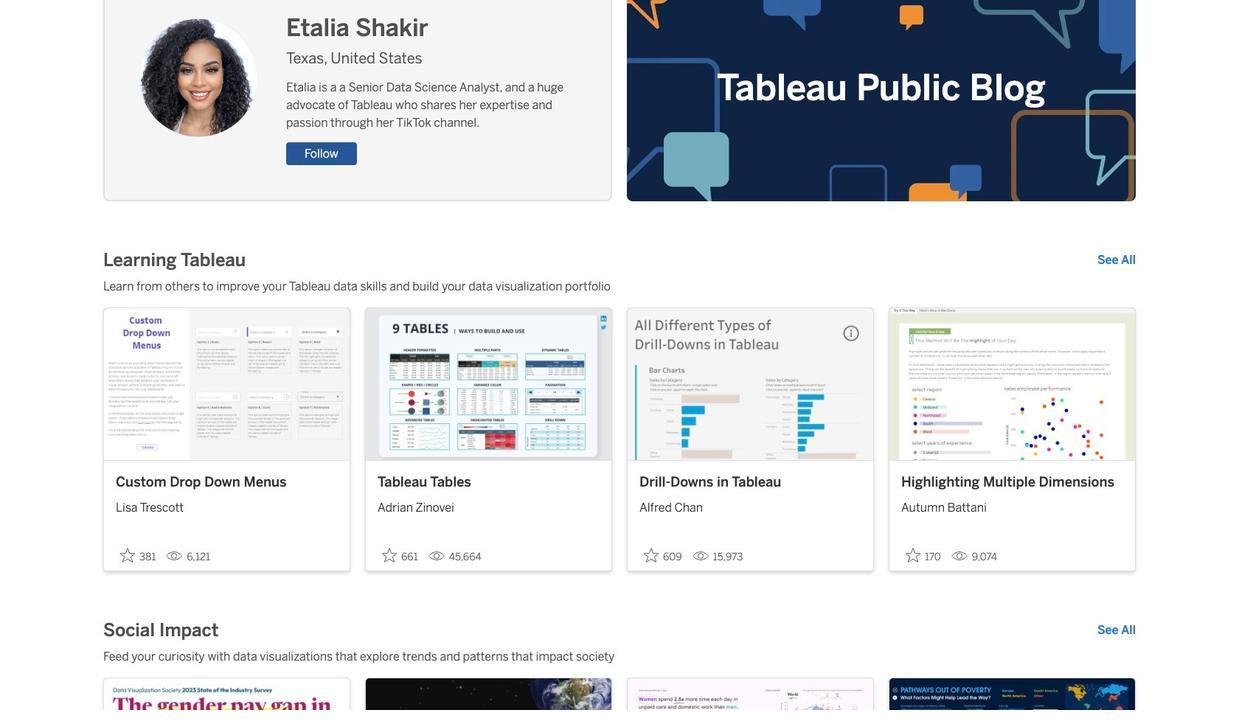 Task type: locate. For each thing, give the bounding box(es) containing it.
2 add favorite button from the left
[[378, 544, 422, 568]]

add favorite image
[[382, 548, 397, 563], [644, 548, 659, 563]]

featured author: etalia.shakir image
[[139, 19, 257, 137]]

add favorite button for workbook thumbnail for 1st add favorite icon
[[116, 544, 160, 568]]

1 horizontal spatial add favorite image
[[644, 548, 659, 563]]

2 workbook thumbnail image from the left
[[366, 308, 612, 461]]

add favorite image
[[120, 548, 135, 563], [906, 548, 921, 563]]

Add Favorite button
[[116, 544, 160, 568], [378, 544, 422, 568], [640, 544, 687, 568], [901, 544, 946, 568]]

workbook thumbnail image
[[104, 308, 350, 461], [366, 308, 612, 461], [628, 308, 873, 461], [890, 308, 1135, 461]]

3 workbook thumbnail image from the left
[[628, 308, 873, 461]]

4 workbook thumbnail image from the left
[[890, 308, 1135, 461]]

see all learning tableau element
[[1098, 251, 1136, 269]]

1 workbook thumbnail image from the left
[[104, 308, 350, 461]]

0 horizontal spatial add favorite image
[[382, 548, 397, 563]]

feed your curiosity with data visualizations that explore trends and patterns that impact society element
[[103, 649, 1136, 666]]

1 add favorite button from the left
[[116, 544, 160, 568]]

1 horizontal spatial add favorite image
[[906, 548, 921, 563]]

4 add favorite button from the left
[[901, 544, 946, 568]]

1 add favorite image from the left
[[120, 548, 135, 563]]

add favorite button for workbook thumbnail associated with second add favorite image from right
[[378, 544, 422, 568]]

learning tableau heading
[[103, 249, 246, 272]]

social impact heading
[[103, 619, 219, 643]]

3 add favorite button from the left
[[640, 544, 687, 568]]

0 horizontal spatial add favorite image
[[120, 548, 135, 563]]

workbook thumbnail image for 2nd add favorite icon
[[890, 308, 1135, 461]]



Task type: vqa. For each thing, say whether or not it's contained in the screenshot.
SEE ALL SOCIAL IMPACT element
yes



Task type: describe. For each thing, give the bounding box(es) containing it.
2 add favorite image from the left
[[906, 548, 921, 563]]

workbook thumbnail image for second add favorite image from the left
[[628, 308, 873, 461]]

1 add favorite image from the left
[[382, 548, 397, 563]]

learn from others to improve your tableau data skills and build your data visualization portfolio element
[[103, 278, 1136, 296]]

add favorite button for workbook thumbnail for 2nd add favorite icon
[[901, 544, 946, 568]]

workbook thumbnail image for 1st add favorite icon
[[104, 308, 350, 461]]

workbook thumbnail image for second add favorite image from right
[[366, 308, 612, 461]]

see all social impact element
[[1098, 622, 1136, 640]]

add favorite button for workbook thumbnail corresponding to second add favorite image from the left
[[640, 544, 687, 568]]

2 add favorite image from the left
[[644, 548, 659, 563]]



